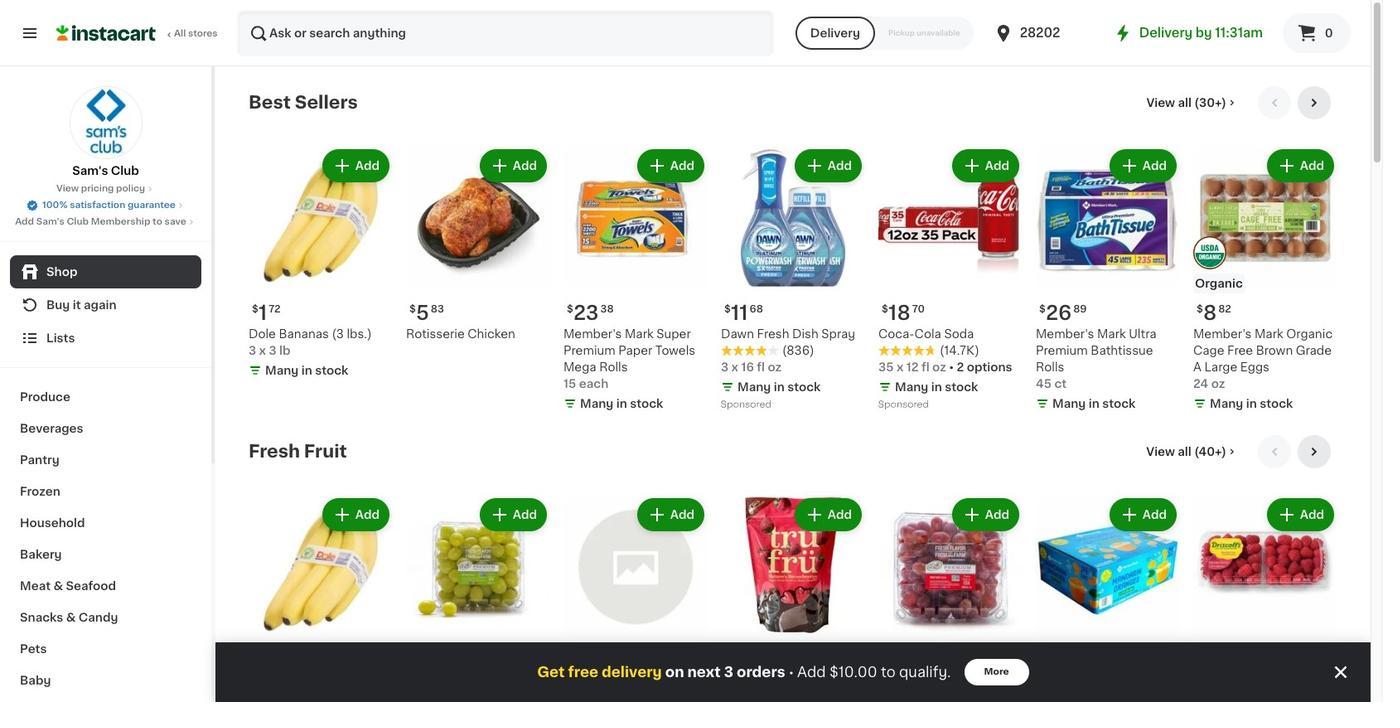 Task type: describe. For each thing, give the bounding box(es) containing it.
$ 5 83
[[410, 303, 444, 322]]

grade
[[1296, 345, 1332, 356]]

mark for 26
[[1098, 328, 1126, 340]]

bathtissue
[[1091, 345, 1154, 356]]

$ 1 72
[[252, 303, 281, 322]]

seedless
[[905, 677, 959, 689]]

delivery button
[[796, 17, 875, 50]]

56
[[750, 653, 763, 663]]

wonderful
[[564, 677, 624, 689]]

24
[[1194, 378, 1209, 390]]

next
[[688, 666, 721, 679]]

3 x 16 fl oz
[[721, 361, 782, 373]]

get free delivery on next 3 orders • add $10.00 to qualify.
[[537, 666, 951, 679]]

(14.7k)
[[940, 345, 980, 356]]

$ for $ 5 83
[[410, 304, 416, 314]]

$ 8 82
[[1197, 303, 1232, 322]]

ultra
[[1129, 328, 1157, 340]]

product group containing 26
[[1036, 146, 1180, 415]]

shop link
[[10, 255, 201, 288]]

view all (40+)
[[1147, 446, 1227, 458]]

$ 8 33
[[882, 652, 917, 671]]

on
[[665, 666, 684, 679]]

chicken
[[468, 328, 515, 340]]

delivery
[[602, 666, 662, 679]]

$ 11 56
[[725, 652, 763, 671]]

$ for $ 8 33
[[882, 653, 889, 663]]

x inside dole bananas (3 lbs.) 3 x 3 lb
[[259, 345, 266, 356]]

buy it again
[[46, 299, 117, 311]]

paper
[[619, 345, 653, 356]]

fruit
[[304, 443, 347, 460]]

many in stock for 8
[[1210, 398, 1294, 410]]

beverages
[[20, 423, 83, 434]]

premium for 26
[[1036, 345, 1088, 356]]

in down eggs
[[1247, 398, 1257, 410]]

grapes
[[962, 677, 1004, 689]]

sponsored badge image for 11
[[721, 400, 771, 410]]

frozen link
[[10, 476, 201, 507]]

many down 12
[[895, 381, 929, 393]]

many in stock for 1
[[265, 365, 348, 376]]

free
[[1228, 345, 1254, 356]]

item carousel region containing 6
[[249, 435, 1338, 702]]

product group containing 18
[[879, 146, 1023, 414]]

delivery by 11:31am link
[[1113, 23, 1263, 43]]

white
[[811, 694, 845, 702]]

pets link
[[10, 633, 201, 665]]

satisfaction
[[70, 201, 125, 210]]

many for 26
[[1053, 398, 1086, 410]]

view for 23
[[1147, 97, 1176, 109]]

$10.00
[[830, 666, 878, 679]]

snacks & candy link
[[10, 602, 201, 633]]

many down 3 x 16 fl oz
[[738, 381, 771, 393]]

$ for $ 1 72
[[252, 304, 259, 314]]

many in stock for 26
[[1053, 398, 1136, 410]]

seafood
[[66, 580, 116, 592]]

club inside sam's club link
[[111, 165, 139, 177]]

save
[[165, 217, 186, 226]]

3 left "lb"
[[269, 345, 277, 356]]

stock down (836)
[[788, 381, 821, 393]]

view for 6
[[1147, 446, 1175, 458]]

strawberries
[[721, 694, 795, 702]]

large inside member's mark organic cage free brown grade a large eggs 24 oz
[[1205, 361, 1238, 373]]

view inside view pricing policy 'link'
[[56, 184, 79, 193]]

stock for 1
[[315, 365, 348, 376]]

all
[[174, 29, 186, 38]]

many for 8
[[1210, 398, 1244, 410]]

rolls inside member's mark super premium paper towels mega rolls 15 each
[[599, 361, 628, 373]]

buy
[[46, 299, 70, 311]]

3 left 16
[[721, 361, 729, 373]]

a
[[1194, 361, 1202, 373]]

8 for $ 8 82
[[1204, 303, 1217, 322]]

$ for $ 23 38
[[567, 304, 574, 314]]

stock down the '2'
[[945, 381, 979, 393]]

main content containing 1
[[216, 66, 1371, 702]]

in inside tru fru hyper chilled strawberries in white
[[798, 694, 808, 702]]

red
[[879, 677, 902, 689]]

many for 23
[[580, 398, 614, 410]]

more button
[[965, 659, 1029, 686]]

$ 18 70
[[882, 303, 925, 322]]

rotisserie chicken
[[406, 328, 515, 340]]

mark for 23
[[625, 328, 654, 340]]

72
[[269, 304, 281, 314]]

11 for 6
[[731, 652, 748, 671]]

sam's club link
[[69, 86, 142, 179]]

meat
[[20, 580, 51, 592]]

all for 8
[[1178, 446, 1192, 458]]

0 horizontal spatial to
[[153, 217, 162, 226]]

11 for 23
[[731, 303, 748, 322]]

(3
[[332, 328, 344, 340]]

view pricing policy link
[[56, 182, 155, 196]]

mega
[[564, 361, 597, 373]]

member's mark super premium paper towels mega rolls 15 each
[[564, 328, 696, 390]]

baby link
[[10, 665, 201, 696]]

super
[[657, 328, 691, 340]]

mark for 8
[[1255, 328, 1284, 340]]

view all (30+) button
[[1140, 86, 1245, 119]]

45
[[1036, 378, 1052, 390]]

bananas
[[279, 328, 329, 340]]

chilled
[[803, 677, 844, 689]]

dawn fresh dish spray
[[721, 328, 856, 340]]

0 horizontal spatial fresh
[[249, 443, 300, 460]]

16
[[741, 361, 754, 373]]

orders
[[737, 666, 786, 679]]

35
[[879, 361, 894, 373]]

view all (40+) button
[[1140, 435, 1245, 468]]

oz for 12
[[933, 361, 947, 373]]

cola
[[915, 328, 942, 340]]

many for 1
[[265, 365, 299, 376]]

ct
[[1055, 378, 1067, 390]]

oz for 16
[[768, 361, 782, 373]]

oz inside member's mark organic cage free brown grade a large eggs 24 oz
[[1212, 378, 1226, 390]]

$ 23 38
[[567, 303, 614, 322]]

item badge image
[[1194, 236, 1227, 269]]

& for meat
[[53, 580, 63, 592]]

0 horizontal spatial sam's
[[36, 217, 64, 226]]

8 for $ 8 33
[[889, 652, 902, 671]]

soda
[[945, 328, 974, 340]]

dawn
[[721, 328, 754, 340]]

baby
[[20, 675, 51, 686]]

to inside get free delivery on next 3 orders • add $10.00 to qualify.
[[881, 666, 896, 679]]

instacart logo image
[[56, 23, 156, 43]]

club inside add sam's club membership to save link
[[67, 217, 89, 226]]

all stores link
[[56, 10, 219, 56]]

33
[[904, 653, 917, 663]]

view all (30+)
[[1147, 97, 1227, 109]]

sam's club logo image
[[69, 86, 142, 159]]

candy
[[79, 612, 118, 623]]

23
[[574, 303, 599, 322]]

$ for $ 18 70
[[882, 304, 889, 314]]



Task type: locate. For each thing, give the bounding box(es) containing it.
member's down $ 23 38
[[564, 328, 622, 340]]

premium up ct
[[1036, 345, 1088, 356]]

• inside get free delivery on next 3 orders • add $10.00 to qualify.
[[789, 666, 794, 679]]

oz right 24 on the right
[[1212, 378, 1226, 390]]

$ up dawn
[[725, 304, 731, 314]]

many in stock down 35 x 12 fl oz • 2 options
[[895, 381, 979, 393]]

2 11 from the top
[[731, 652, 748, 671]]

organic inside member's mark organic cage free brown grade a large eggs 24 oz
[[1287, 328, 1333, 340]]

&
[[53, 580, 63, 592], [66, 612, 76, 623]]

premium inside member's mark super premium paper towels mega rolls 15 each
[[564, 345, 616, 356]]

1 horizontal spatial fl
[[922, 361, 930, 373]]

1 mark from the left
[[625, 328, 654, 340]]

1 horizontal spatial to
[[881, 666, 896, 679]]

eggs
[[1241, 361, 1270, 373]]

0 vertical spatial fresh
[[757, 328, 790, 340]]

0 vertical spatial item carousel region
[[249, 86, 1338, 422]]

11 left 56
[[731, 652, 748, 671]]

member's for 23
[[564, 328, 622, 340]]

0 horizontal spatial premium
[[564, 345, 616, 356]]

organic
[[1195, 278, 1243, 289], [1287, 328, 1333, 340]]

club up "policy"
[[111, 165, 139, 177]]

0 vertical spatial to
[[153, 217, 162, 226]]

large up mandarins
[[663, 677, 696, 689]]

0 vertical spatial organic
[[1195, 278, 1243, 289]]

1 vertical spatial large
[[663, 677, 696, 689]]

$ 6 93
[[567, 652, 602, 671]]

many in stock down each
[[580, 398, 664, 410]]

in down 3 x 16 fl oz
[[774, 381, 785, 393]]

$ inside $ 8 33
[[882, 653, 889, 663]]

produce link
[[10, 381, 201, 413]]

member's inside member's mark super premium paper towels mega rolls 15 each
[[564, 328, 622, 340]]

by
[[1196, 27, 1213, 39]]

in down member's mark ultra premium bathtissue rolls 45 ct
[[1089, 398, 1100, 410]]

stock for 26
[[1103, 398, 1136, 410]]

hyper
[[764, 677, 800, 689]]

$ inside $ 18 70
[[882, 304, 889, 314]]

buy it again link
[[10, 288, 201, 322]]

bakery
[[20, 549, 62, 560]]

$ inside $ 11 56
[[725, 653, 731, 663]]

wonderful halos large clementine mandarins
[[564, 677, 696, 702]]

all left the (30+)
[[1178, 97, 1192, 109]]

mark inside member's mark organic cage free brown grade a large eggs 24 oz
[[1255, 328, 1284, 340]]

1 horizontal spatial premium
[[1036, 345, 1088, 356]]

all stores
[[174, 29, 218, 38]]

dole
[[249, 328, 276, 340]]

1 item carousel region from the top
[[249, 86, 1338, 422]]

0 horizontal spatial large
[[663, 677, 696, 689]]

1 vertical spatial club
[[67, 217, 89, 226]]

stock for 8
[[1260, 398, 1294, 410]]

product group containing 6
[[564, 495, 708, 702]]

26
[[1046, 303, 1072, 322]]

$ for $ 11 56
[[725, 653, 731, 663]]

x left 12
[[897, 361, 904, 373]]

towels
[[656, 345, 696, 356]]

$ left 33
[[882, 653, 889, 663]]

0 horizontal spatial organic
[[1195, 278, 1243, 289]]

11
[[731, 303, 748, 322], [731, 652, 748, 671]]

sam's down 100%
[[36, 217, 64, 226]]

many in stock for 23
[[580, 398, 664, 410]]

1 horizontal spatial rolls
[[1036, 361, 1065, 373]]

mark inside member's mark ultra premium bathtissue rolls 45 ct
[[1098, 328, 1126, 340]]

member's inside member's mark ultra premium bathtissue rolls 45 ct
[[1036, 328, 1095, 340]]

0 vertical spatial all
[[1178, 97, 1192, 109]]

3 right the next
[[724, 666, 734, 679]]

89
[[1074, 304, 1087, 314]]

0 horizontal spatial sponsored badge image
[[721, 400, 771, 410]]

1 vertical spatial 8
[[889, 652, 902, 671]]

$ up get free delivery on next 3 orders • add $10.00 to qualify.
[[725, 653, 731, 663]]

x for 3 x 16 fl oz
[[732, 361, 739, 373]]

clementine
[[564, 694, 631, 702]]

$ for $ 11 68
[[725, 304, 731, 314]]

fl right 12
[[922, 361, 930, 373]]

member's for 26
[[1036, 328, 1095, 340]]

stock down member's mark ultra premium bathtissue rolls 45 ct
[[1103, 398, 1136, 410]]

0 vertical spatial 11
[[731, 303, 748, 322]]

member's down $ 26 89
[[1036, 328, 1095, 340]]

1 horizontal spatial x
[[732, 361, 739, 373]]

1 horizontal spatial &
[[66, 612, 76, 623]]

0 vertical spatial sam's
[[72, 165, 108, 177]]

many
[[265, 365, 299, 376], [738, 381, 771, 393], [895, 381, 929, 393], [580, 398, 614, 410], [1053, 398, 1086, 410], [1210, 398, 1244, 410]]

sam's up pricing
[[72, 165, 108, 177]]

rotisserie
[[406, 328, 465, 340]]

spray
[[822, 328, 856, 340]]

3 inside get free delivery on next 3 orders • add $10.00 to qualify.
[[724, 666, 734, 679]]

2 fl from the left
[[922, 361, 930, 373]]

$ for $ 6 93
[[567, 653, 574, 663]]

lists link
[[10, 322, 201, 355]]

1 vertical spatial to
[[881, 666, 896, 679]]

8 left 33
[[889, 652, 902, 671]]

$ for $ 8 82
[[1197, 304, 1204, 314]]

$ for $ 26 89
[[1040, 304, 1046, 314]]

1 fl from the left
[[757, 361, 765, 373]]

0 horizontal spatial x
[[259, 345, 266, 356]]

Search field
[[239, 12, 772, 55]]

2 rolls from the left
[[1036, 361, 1065, 373]]

fresh left fruit
[[249, 443, 300, 460]]

& inside meat & seafood link
[[53, 580, 63, 592]]

in down member's mark super premium paper towels mega rolls 15 each
[[617, 398, 627, 410]]

oz right 16
[[768, 361, 782, 373]]

$ inside $ 5 83
[[410, 304, 416, 314]]

1 horizontal spatial •
[[949, 361, 954, 373]]

1 horizontal spatial oz
[[933, 361, 947, 373]]

all inside popup button
[[1178, 446, 1192, 458]]

1 sponsored badge image from the left
[[721, 400, 771, 410]]

$ left the 38
[[567, 304, 574, 314]]

mark up paper
[[625, 328, 654, 340]]

produce
[[20, 391, 70, 403]]

2 horizontal spatial member's
[[1194, 328, 1252, 340]]

2 mark from the left
[[1098, 328, 1126, 340]]

stores
[[188, 29, 218, 38]]

2 vertical spatial view
[[1147, 446, 1175, 458]]

member's mark ultra premium bathtissue rolls 45 ct
[[1036, 328, 1157, 390]]

sponsored badge image
[[721, 400, 771, 410], [879, 400, 929, 410]]

mark inside member's mark super premium paper towels mega rolls 15 each
[[625, 328, 654, 340]]

None search field
[[237, 10, 774, 56]]

0 horizontal spatial club
[[67, 217, 89, 226]]

delivery for delivery
[[811, 27, 860, 39]]

1 vertical spatial all
[[1178, 446, 1192, 458]]

view inside "view all (40+)" popup button
[[1147, 446, 1175, 458]]

fl for 16
[[757, 361, 765, 373]]

1 11 from the top
[[731, 303, 748, 322]]

delivery by 11:31am
[[1140, 27, 1263, 39]]

add button
[[324, 151, 388, 181], [481, 151, 545, 181], [639, 151, 703, 181], [796, 151, 860, 181], [954, 151, 1018, 181], [1111, 151, 1176, 181], [1269, 151, 1333, 181], [324, 500, 388, 530], [481, 500, 545, 530], [639, 500, 703, 530], [796, 500, 860, 530], [954, 500, 1018, 530], [1111, 500, 1176, 530], [1269, 500, 1333, 530]]

2 horizontal spatial x
[[897, 361, 904, 373]]

0 horizontal spatial oz
[[768, 361, 782, 373]]

x
[[259, 345, 266, 356], [732, 361, 739, 373], [897, 361, 904, 373]]

(40+)
[[1195, 446, 1227, 458]]

x left 16
[[732, 361, 739, 373]]

many down "lb"
[[265, 365, 299, 376]]

oz
[[768, 361, 782, 373], [933, 361, 947, 373], [1212, 378, 1226, 390]]

sponsored badge image down 12
[[879, 400, 929, 410]]

0 horizontal spatial &
[[53, 580, 63, 592]]

1 rolls from the left
[[599, 361, 628, 373]]

1 horizontal spatial member's
[[1036, 328, 1095, 340]]

$ left 89
[[1040, 304, 1046, 314]]

1
[[259, 303, 267, 322]]

many in stock down 3 x 16 fl oz
[[738, 381, 821, 393]]

fresh down 68
[[757, 328, 790, 340]]

many in stock down ct
[[1053, 398, 1136, 410]]

oz inside product group
[[933, 361, 947, 373]]

view up 100%
[[56, 184, 79, 193]]

member's up cage
[[1194, 328, 1252, 340]]

1 vertical spatial sam's
[[36, 217, 64, 226]]

68
[[750, 304, 763, 314]]

sponsored badge image down 16
[[721, 400, 771, 410]]

1 vertical spatial item carousel region
[[249, 435, 1338, 702]]

100% satisfaction guarantee button
[[26, 196, 186, 212]]

coca-
[[879, 328, 915, 340]]

item carousel region
[[249, 86, 1338, 422], [249, 435, 1338, 702]]

1 vertical spatial view
[[56, 184, 79, 193]]

fl right 16
[[757, 361, 765, 373]]

treatment tracker modal dialog
[[216, 642, 1371, 702]]

rolls up each
[[599, 361, 628, 373]]

view left (40+)
[[1147, 446, 1175, 458]]

1 horizontal spatial organic
[[1287, 328, 1333, 340]]

sponsored badge image inside product group
[[879, 400, 929, 410]]

household
[[20, 517, 85, 529]]

beverages link
[[10, 413, 201, 444]]

club
[[111, 165, 139, 177], [67, 217, 89, 226]]

$ left 83
[[410, 304, 416, 314]]

$ 11 68
[[725, 303, 763, 322]]

view inside view all (30+) popup button
[[1147, 97, 1176, 109]]

mark up bathtissue at the right of page
[[1098, 328, 1126, 340]]

$ inside $ 6 93
[[567, 653, 574, 663]]

many in stock down eggs
[[1210, 398, 1294, 410]]

12
[[907, 361, 919, 373]]

more
[[984, 667, 1009, 676]]

snacks
[[20, 612, 63, 623]]

1 horizontal spatial sponsored badge image
[[879, 400, 929, 410]]

item carousel region containing 1
[[249, 86, 1338, 422]]

member's inside member's mark organic cage free brown grade a large eggs 24 oz
[[1194, 328, 1252, 340]]

all inside popup button
[[1178, 97, 1192, 109]]

oz left the '2'
[[933, 361, 947, 373]]

1 member's from the left
[[564, 328, 622, 340]]

1 all from the top
[[1178, 97, 1192, 109]]

stock
[[315, 365, 348, 376], [788, 381, 821, 393], [945, 381, 979, 393], [630, 398, 664, 410], [1103, 398, 1136, 410], [1260, 398, 1294, 410]]

pantry
[[20, 454, 59, 466]]

1 vertical spatial organic
[[1287, 328, 1333, 340]]

1 vertical spatial 11
[[731, 652, 748, 671]]

0 button
[[1283, 13, 1351, 53]]

2 horizontal spatial mark
[[1255, 328, 1284, 340]]

rolls up the 45
[[1036, 361, 1065, 373]]

premium for 23
[[564, 345, 616, 356]]

add inside get free delivery on next 3 orders • add $10.00 to qualify.
[[798, 666, 826, 679]]

0 vertical spatial &
[[53, 580, 63, 592]]

1 horizontal spatial delivery
[[1140, 27, 1193, 39]]

0 vertical spatial large
[[1205, 361, 1238, 373]]

1 vertical spatial fresh
[[249, 443, 300, 460]]

premium inside member's mark ultra premium bathtissue rolls 45 ct
[[1036, 345, 1088, 356]]

$ left 82 at the top right
[[1197, 304, 1204, 314]]

1 premium from the left
[[564, 345, 616, 356]]

organic up grade
[[1287, 328, 1333, 340]]

options
[[967, 361, 1013, 373]]

fl inside product group
[[922, 361, 930, 373]]

1 vertical spatial &
[[66, 612, 76, 623]]

$ inside $ 11 68
[[725, 304, 731, 314]]

2 member's from the left
[[1036, 328, 1095, 340]]

x down dole in the left of the page
[[259, 345, 266, 356]]

delivery for delivery by 11:31am
[[1140, 27, 1193, 39]]

11 left 68
[[731, 303, 748, 322]]

all
[[1178, 97, 1192, 109], [1178, 446, 1192, 458]]

3 down dole in the left of the page
[[249, 345, 256, 356]]

1 vertical spatial •
[[789, 666, 794, 679]]

many down each
[[580, 398, 614, 410]]

& left candy
[[66, 612, 76, 623]]

view left the (30+)
[[1147, 97, 1176, 109]]

0 horizontal spatial delivery
[[811, 27, 860, 39]]

0 vertical spatial •
[[949, 361, 954, 373]]

0 horizontal spatial member's
[[564, 328, 622, 340]]

0 vertical spatial 8
[[1204, 303, 1217, 322]]

0 horizontal spatial •
[[789, 666, 794, 679]]

2 item carousel region from the top
[[249, 435, 1338, 702]]

& inside snacks & candy link
[[66, 612, 76, 623]]

all for 18
[[1178, 97, 1192, 109]]

2 sponsored badge image from the left
[[879, 400, 929, 410]]

large inside wonderful halos large clementine mandarins
[[663, 677, 696, 689]]

6
[[574, 652, 587, 671]]

1 horizontal spatial mark
[[1098, 328, 1126, 340]]

mandarins
[[634, 694, 695, 702]]

38
[[601, 304, 614, 314]]

& for snacks
[[66, 612, 76, 623]]

x for 35 x 12 fl oz • 2 options
[[897, 361, 904, 373]]

large down cage
[[1205, 361, 1238, 373]]

service type group
[[796, 17, 974, 50]]

5
[[416, 303, 429, 322]]

8
[[1204, 303, 1217, 322], [889, 652, 902, 671]]

35 x 12 fl oz • 2 options
[[879, 361, 1013, 373]]

3 mark from the left
[[1255, 328, 1284, 340]]

stock down member's mark super premium paper towels mega rolls 15 each
[[630, 398, 664, 410]]

11:31am
[[1216, 27, 1263, 39]]

$ inside $ 8 82
[[1197, 304, 1204, 314]]

many down eggs
[[1210, 398, 1244, 410]]

8 left 82 at the top right
[[1204, 303, 1217, 322]]

many in stock down dole bananas (3 lbs.) 3 x 3 lb in the left of the page
[[265, 365, 348, 376]]

•
[[949, 361, 954, 373], [789, 666, 794, 679]]

shop
[[46, 266, 77, 278]]

0 horizontal spatial 8
[[889, 652, 902, 671]]

$ inside $ 26 89
[[1040, 304, 1046, 314]]

stock for 23
[[630, 398, 664, 410]]

1 horizontal spatial sam's
[[72, 165, 108, 177]]

100%
[[42, 201, 68, 210]]

organic up 82 at the top right
[[1195, 278, 1243, 289]]

3 member's from the left
[[1194, 328, 1252, 340]]

1 horizontal spatial club
[[111, 165, 139, 177]]

get
[[537, 666, 565, 679]]

0 horizontal spatial mark
[[625, 328, 654, 340]]

view
[[1147, 97, 1176, 109], [56, 184, 79, 193], [1147, 446, 1175, 458]]

member's mark organic cage free brown grade a large eggs 24 oz
[[1194, 328, 1333, 390]]

2 premium from the left
[[1036, 345, 1088, 356]]

to right '$10.00'
[[881, 666, 896, 679]]

to down guarantee
[[153, 217, 162, 226]]

product group
[[249, 146, 393, 382], [406, 146, 550, 342], [564, 146, 708, 415], [721, 146, 865, 414], [879, 146, 1023, 414], [1036, 146, 1180, 415], [1194, 146, 1338, 415], [249, 495, 393, 702], [406, 495, 550, 702], [564, 495, 708, 702], [721, 495, 865, 702], [879, 495, 1023, 702], [1036, 495, 1180, 702], [1194, 495, 1338, 702]]

0 horizontal spatial rolls
[[599, 361, 628, 373]]

dole bananas (3 lbs.) 3 x 3 lb
[[249, 328, 372, 356]]

1 horizontal spatial fresh
[[757, 328, 790, 340]]

0 horizontal spatial fl
[[757, 361, 765, 373]]

halos
[[627, 677, 661, 689]]

0 vertical spatial view
[[1147, 97, 1176, 109]]

fl for 12
[[922, 361, 930, 373]]

$ inside $ 1 72
[[252, 304, 259, 314]]

2 horizontal spatial oz
[[1212, 378, 1226, 390]]

product group containing 1
[[249, 146, 393, 382]]

stock down eggs
[[1260, 398, 1294, 410]]

main content
[[216, 66, 1371, 702]]

member's for 8
[[1194, 328, 1252, 340]]

product group containing 23
[[564, 146, 708, 415]]

pets
[[20, 643, 47, 655]]

best sellers
[[249, 94, 358, 111]]

stock down dole bananas (3 lbs.) 3 x 3 lb in the left of the page
[[315, 365, 348, 376]]

in down dole bananas (3 lbs.) 3 x 3 lb in the left of the page
[[302, 365, 312, 376]]

• inside 'item carousel' region
[[949, 361, 954, 373]]

meat & seafood link
[[10, 570, 201, 602]]

lb
[[279, 345, 291, 356]]

$ left the 72
[[252, 304, 259, 314]]

mark up brown
[[1255, 328, 1284, 340]]

product group containing 5
[[406, 146, 550, 342]]

2 all from the top
[[1178, 446, 1192, 458]]

in down 35 x 12 fl oz • 2 options
[[932, 381, 942, 393]]

sponsored badge image for 18
[[879, 400, 929, 410]]

$ inside $ 23 38
[[567, 304, 574, 314]]

add sam's club membership to save link
[[15, 216, 196, 229]]

club down satisfaction
[[67, 217, 89, 226]]

1 horizontal spatial large
[[1205, 361, 1238, 373]]

70
[[913, 304, 925, 314]]

$ up free
[[567, 653, 574, 663]]

& right meat
[[53, 580, 63, 592]]

rolls inside member's mark ultra premium bathtissue rolls 45 ct
[[1036, 361, 1065, 373]]

many down ct
[[1053, 398, 1086, 410]]

(836)
[[783, 345, 815, 356]]

• left the '2'
[[949, 361, 954, 373]]

brown
[[1256, 345, 1293, 356]]

all left (40+)
[[1178, 446, 1192, 458]]

pricing
[[81, 184, 114, 193]]

1 horizontal spatial 8
[[1204, 303, 1217, 322]]

it
[[73, 299, 81, 311]]

• right orders
[[789, 666, 794, 679]]

delivery inside button
[[811, 27, 860, 39]]

in left white
[[798, 694, 808, 702]]

premium up the mega
[[564, 345, 616, 356]]

0 vertical spatial club
[[111, 165, 139, 177]]

$ up coca-
[[882, 304, 889, 314]]

member's
[[564, 328, 622, 340], [1036, 328, 1095, 340], [1194, 328, 1252, 340]]



Task type: vqa. For each thing, say whether or not it's contained in the screenshot.
first Rolls from the right
yes



